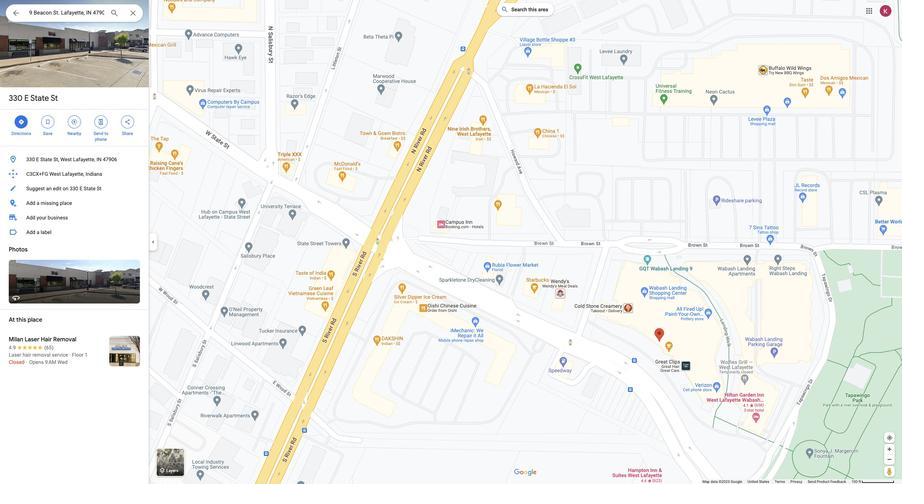 Task type: locate. For each thing, give the bounding box(es) containing it.
 search field
[[6, 4, 143, 23]]

1 horizontal spatial 330
[[26, 157, 35, 163]]

add
[[26, 200, 35, 206], [26, 215, 35, 221], [26, 230, 35, 235]]

send inside button
[[808, 480, 816, 484]]

3 add from the top
[[26, 230, 35, 235]]

0 horizontal spatial place
[[28, 317, 42, 324]]

0 horizontal spatial laser
[[9, 352, 21, 358]]

on
[[63, 186, 68, 192]]

search this area
[[511, 7, 548, 12]]

terms button
[[775, 480, 785, 485]]

None field
[[29, 8, 104, 17]]

st,
[[53, 157, 59, 163]]

state down indiana
[[84, 186, 96, 192]]

state left st,
[[40, 157, 52, 163]]

e for 330 e state st
[[24, 93, 29, 104]]

e up 
[[24, 93, 29, 104]]

send up phone
[[94, 131, 103, 136]]

0 horizontal spatial 330
[[9, 93, 23, 104]]

floor
[[72, 352, 84, 358]]

phone
[[95, 137, 107, 142]]

west right st,
[[60, 157, 72, 163]]

2 horizontal spatial e
[[80, 186, 82, 192]]

area
[[538, 7, 548, 12]]

none field inside 9 beacon st. lafayette, in 47905 field
[[29, 8, 104, 17]]

c3cx+fg west lafayette, indiana button
[[0, 167, 149, 182]]

laser up 4.9 stars 65 reviews image
[[25, 336, 39, 344]]

0 vertical spatial a
[[37, 200, 39, 206]]

st up 
[[51, 93, 58, 104]]

e right on
[[80, 186, 82, 192]]

0 horizontal spatial st
[[51, 93, 58, 104]]

state
[[30, 93, 49, 104], [40, 157, 52, 163], [84, 186, 96, 192]]

·
[[69, 352, 71, 358]]

1 vertical spatial a
[[37, 230, 39, 235]]

add left label
[[26, 230, 35, 235]]

st inside suggest an edit on 330 e state st button
[[97, 186, 101, 192]]

0 vertical spatial place
[[60, 200, 72, 206]]

place
[[60, 200, 72, 206], [28, 317, 42, 324]]

c3cx+fg
[[26, 171, 48, 177]]

0 vertical spatial send
[[94, 131, 103, 136]]

add a label
[[26, 230, 51, 235]]

add for add a missing place
[[26, 200, 35, 206]]

map
[[702, 480, 710, 484]]

1 horizontal spatial e
[[36, 157, 39, 163]]

0 vertical spatial e
[[24, 93, 29, 104]]

share
[[122, 131, 133, 136]]

4.9 stars 65 reviews image
[[9, 344, 54, 352]]

states
[[759, 480, 769, 484]]

send for send to phone
[[94, 131, 103, 136]]

suggest an edit on 330 e state st button
[[0, 182, 149, 196]]

1 vertical spatial this
[[16, 317, 26, 324]]

west down st,
[[49, 171, 61, 177]]

add a missing place button
[[0, 196, 149, 211]]

1 horizontal spatial st
[[97, 186, 101, 192]]

100 ft
[[852, 480, 861, 484]]

united
[[748, 480, 758, 484]]

0 vertical spatial laser
[[25, 336, 39, 344]]

0 vertical spatial add
[[26, 200, 35, 206]]

330 for 330 e state st, west lafayette, in 47906
[[26, 157, 35, 163]]

send inside send to phone
[[94, 131, 103, 136]]

2 a from the top
[[37, 230, 39, 235]]

1 vertical spatial state
[[40, 157, 52, 163]]

privacy button
[[790, 480, 802, 485]]

ft
[[859, 480, 861, 484]]

330 up 
[[9, 93, 23, 104]]


[[45, 118, 51, 126]]

47906
[[103, 157, 117, 163]]

1 vertical spatial place
[[28, 317, 42, 324]]

1 a from the top
[[37, 200, 39, 206]]

1 horizontal spatial send
[[808, 480, 816, 484]]

google account: kenny nguyen  
(kenny.nguyen@adept.ai) image
[[880, 5, 891, 17]]

lafayette,
[[73, 157, 95, 163], [62, 171, 84, 177]]

0 vertical spatial st
[[51, 93, 58, 104]]

1 horizontal spatial laser
[[25, 336, 39, 344]]

zoom out image
[[887, 457, 892, 463]]

add for add a label
[[26, 230, 35, 235]]

google maps element
[[0, 0, 902, 485]]

laser
[[25, 336, 39, 344], [9, 352, 21, 358]]

place up milan laser hair removal
[[28, 317, 42, 324]]

330 right on
[[70, 186, 78, 192]]

2 add from the top
[[26, 215, 35, 221]]

show street view coverage image
[[884, 467, 895, 477]]

2 vertical spatial 330
[[70, 186, 78, 192]]

this left area
[[528, 7, 537, 12]]

missing
[[41, 200, 59, 206]]

9 Beacon St. Lafayette, IN 47905 field
[[6, 4, 143, 22]]

2 horizontal spatial 330
[[70, 186, 78, 192]]

e
[[24, 93, 29, 104], [36, 157, 39, 163], [80, 186, 82, 192]]

a left missing
[[37, 200, 39, 206]]

0 vertical spatial this
[[528, 7, 537, 12]]

0 vertical spatial state
[[30, 93, 49, 104]]

1 vertical spatial laser
[[9, 352, 21, 358]]

west
[[60, 157, 72, 163], [49, 171, 61, 177]]

send to phone
[[94, 131, 108, 142]]

product
[[817, 480, 830, 484]]

330 e state st, west lafayette, in 47906
[[26, 157, 117, 163]]

330 up c3cx+fg
[[26, 157, 35, 163]]

a left label
[[37, 230, 39, 235]]

send left product in the right of the page
[[808, 480, 816, 484]]

this right at
[[16, 317, 26, 324]]

footer containing map data ©2023 google
[[702, 480, 852, 485]]

hair
[[41, 336, 52, 344]]

map data ©2023 google
[[702, 480, 742, 484]]

lafayette, left in
[[73, 157, 95, 163]]

state up 
[[30, 93, 49, 104]]

terms
[[775, 480, 785, 484]]

⋅
[[26, 360, 28, 366]]

st down indiana
[[97, 186, 101, 192]]

this inside button
[[528, 7, 537, 12]]

feedback
[[830, 480, 846, 484]]

330 e state st
[[9, 93, 58, 104]]

your
[[37, 215, 46, 221]]

footer
[[702, 480, 852, 485]]

0 horizontal spatial this
[[16, 317, 26, 324]]

place inside button
[[60, 200, 72, 206]]

1 add from the top
[[26, 200, 35, 206]]

indiana
[[86, 171, 102, 177]]

330
[[9, 93, 23, 104], [26, 157, 35, 163], [70, 186, 78, 192]]

1 vertical spatial send
[[808, 480, 816, 484]]

a for label
[[37, 230, 39, 235]]

this
[[528, 7, 537, 12], [16, 317, 26, 324]]

laser up "closed"
[[9, 352, 21, 358]]

1 vertical spatial add
[[26, 215, 35, 221]]

milan
[[9, 336, 23, 344]]

9 am
[[45, 360, 56, 366]]

send product feedback
[[808, 480, 846, 484]]

1 horizontal spatial place
[[60, 200, 72, 206]]

 button
[[6, 4, 26, 23]]

place down on
[[60, 200, 72, 206]]

0 horizontal spatial e
[[24, 93, 29, 104]]

330 for 330 e state st
[[9, 93, 23, 104]]

lafayette, down the 330 e state st, west lafayette, in 47906 button
[[62, 171, 84, 177]]

1 vertical spatial e
[[36, 157, 39, 163]]

add down suggest
[[26, 200, 35, 206]]

1 vertical spatial 330
[[26, 157, 35, 163]]

add a missing place
[[26, 200, 72, 206]]

100
[[852, 480, 858, 484]]

2 vertical spatial e
[[80, 186, 82, 192]]

0 vertical spatial 330
[[9, 93, 23, 104]]

1 vertical spatial st
[[97, 186, 101, 192]]

add left your
[[26, 215, 35, 221]]

business
[[48, 215, 68, 221]]

e up c3cx+fg
[[36, 157, 39, 163]]

a
[[37, 200, 39, 206], [37, 230, 39, 235]]

collapse side panel image
[[149, 238, 157, 246]]

milan laser hair removal
[[9, 336, 76, 344]]

this inside '330 e state st' main content
[[16, 317, 26, 324]]

2 vertical spatial add
[[26, 230, 35, 235]]

st
[[51, 93, 58, 104], [97, 186, 101, 192]]

1 horizontal spatial this
[[528, 7, 537, 12]]

send product feedback button
[[808, 480, 846, 485]]

0 horizontal spatial send
[[94, 131, 103, 136]]

send
[[94, 131, 103, 136], [808, 480, 816, 484]]



Task type: describe. For each thing, give the bounding box(es) containing it.
label
[[41, 230, 51, 235]]

laser inside laser hair removal service · floor 1 closed ⋅ opens 9 am wed
[[9, 352, 21, 358]]

united states button
[[748, 480, 769, 485]]

show your location image
[[886, 435, 893, 442]]

an
[[46, 186, 52, 192]]

footer inside google maps "element"
[[702, 480, 852, 485]]

removal
[[32, 352, 51, 358]]

100 ft button
[[852, 480, 894, 484]]

add a label button
[[0, 225, 149, 240]]

united states
[[748, 480, 769, 484]]

a for missing
[[37, 200, 39, 206]]


[[18, 118, 25, 126]]

to
[[104, 131, 108, 136]]

laser hair removal service · floor 1 closed ⋅ opens 9 am wed
[[9, 352, 88, 366]]

search
[[511, 7, 527, 12]]

4.9
[[9, 345, 16, 351]]

state for st,
[[40, 157, 52, 163]]

at
[[9, 317, 15, 324]]

photos
[[9, 246, 28, 254]]

actions for 330 e state st region
[[0, 110, 149, 146]]

c3cx+fg west lafayette, indiana
[[26, 171, 102, 177]]

e for 330 e state st, west lafayette, in 47906
[[36, 157, 39, 163]]


[[98, 118, 104, 126]]

zoom in image
[[887, 447, 892, 453]]

©2023
[[719, 480, 730, 484]]

hair
[[23, 352, 31, 358]]

at this place
[[9, 317, 42, 324]]

1 vertical spatial west
[[49, 171, 61, 177]]

google
[[731, 480, 742, 484]]

opens
[[29, 360, 44, 366]]

(65)
[[44, 345, 54, 351]]

wed
[[58, 360, 68, 366]]

in
[[96, 157, 101, 163]]

send for send product feedback
[[808, 480, 816, 484]]

save
[[43, 131, 52, 136]]

state for st
[[30, 93, 49, 104]]


[[71, 118, 78, 126]]

0 vertical spatial lafayette,
[[73, 157, 95, 163]]

330 e state st main content
[[0, 0, 149, 485]]

data
[[711, 480, 718, 484]]

suggest an edit on 330 e state st
[[26, 186, 101, 192]]


[[12, 8, 20, 18]]

search this area button
[[497, 3, 554, 16]]

1 vertical spatial lafayette,
[[62, 171, 84, 177]]

this for at
[[16, 317, 26, 324]]

0 vertical spatial west
[[60, 157, 72, 163]]

removal
[[53, 336, 76, 344]]

service
[[52, 352, 68, 358]]

add your business
[[26, 215, 68, 221]]

2 vertical spatial state
[[84, 186, 96, 192]]


[[124, 118, 131, 126]]

330 e state st, west lafayette, in 47906 button
[[0, 152, 149, 167]]

closed
[[9, 360, 24, 366]]

directions
[[11, 131, 31, 136]]

privacy
[[790, 480, 802, 484]]

nearby
[[67, 131, 81, 136]]

layers
[[166, 469, 178, 474]]

1
[[85, 352, 88, 358]]

edit
[[53, 186, 61, 192]]

add for add your business
[[26, 215, 35, 221]]

suggest
[[26, 186, 45, 192]]

add your business link
[[0, 211, 149, 225]]

this for search
[[528, 7, 537, 12]]



Task type: vqa. For each thing, say whether or not it's contained in the screenshot.


